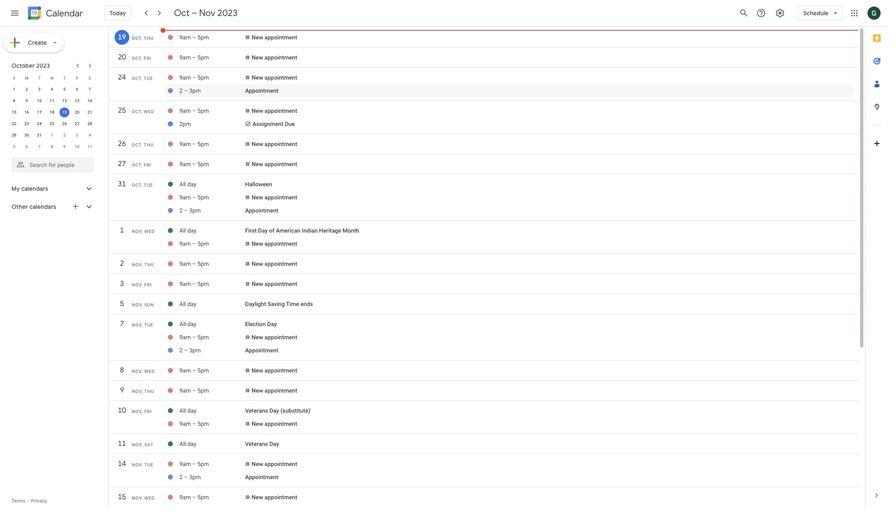 Task type: locate. For each thing, give the bounding box(es) containing it.
19 link
[[115, 30, 129, 45]]

0 vertical spatial 6
[[76, 87, 78, 92]]

16 9am – 5pm cell from the top
[[180, 491, 245, 505]]

9am for 24
[[180, 74, 191, 81]]

new appointment button inside 3 row
[[252, 281, 297, 288]]

0 horizontal spatial 6
[[26, 145, 28, 149]]

0 horizontal spatial 24
[[37, 122, 42, 126]]

nov , thu
[[132, 263, 154, 268], [132, 389, 154, 395]]

day
[[188, 181, 197, 188], [188, 228, 197, 234], [188, 301, 197, 308], [188, 321, 197, 328], [188, 408, 197, 415], [188, 441, 197, 448]]

fri inside 27 row
[[144, 163, 151, 168]]

all day inside 10 row
[[180, 408, 197, 415]]

9am inside 1 row group
[[180, 241, 191, 247]]

16 new from the top
[[252, 495, 263, 501]]

11
[[50, 99, 54, 103], [87, 145, 92, 149], [118, 440, 126, 449]]

11 element
[[47, 96, 57, 106]]

row group containing 1
[[8, 84, 96, 153]]

new inside 27 row
[[252, 161, 263, 168]]

1 horizontal spatial 20
[[118, 53, 126, 62]]

2 – 3pm
[[180, 88, 201, 94], [180, 207, 201, 214], [180, 348, 201, 354], [180, 475, 201, 481]]

20 row
[[109, 50, 859, 69]]

1 up "2" link
[[120, 226, 124, 235]]

14 for 14 link
[[118, 460, 126, 469]]

0 horizontal spatial 26
[[62, 122, 67, 126]]

nov , wed right 1 "link"
[[132, 229, 155, 235]]

7 new appointment cell from the top
[[245, 191, 855, 204]]

0 vertical spatial 1
[[13, 87, 15, 92]]

2 3pm from the top
[[189, 207, 201, 214]]

9am – 5pm cell for 19
[[180, 31, 245, 44]]

tue down sat
[[144, 463, 154, 468]]

24 down 20 link
[[118, 73, 126, 82]]

15 link
[[115, 491, 129, 505]]

, inside 27 row
[[141, 163, 142, 168]]

25 left "oct , wed"
[[118, 106, 126, 115]]

thu
[[144, 36, 154, 41], [144, 143, 154, 148], [144, 263, 154, 268], [144, 389, 154, 395]]

12 new from the top
[[252, 368, 263, 374]]

november 1 element
[[47, 131, 57, 141]]

7 for 7 link
[[120, 320, 124, 329]]

4 appointment from the top
[[265, 108, 297, 114]]

7 9am – 5pm from the top
[[180, 194, 209, 201]]

13 9am from the top
[[180, 388, 191, 394]]

14 inside october 2023 grid
[[87, 99, 92, 103]]

other calendars
[[12, 203, 56, 211]]

all day
[[180, 181, 197, 188], [180, 228, 197, 234], [180, 301, 197, 308], [180, 321, 197, 328], [180, 408, 197, 415], [180, 441, 197, 448]]

tue right 31 link
[[144, 183, 153, 188]]

day right election
[[267, 321, 277, 328]]

, right 19 link
[[141, 36, 142, 41]]

,
[[141, 36, 142, 41], [141, 56, 142, 61], [141, 76, 142, 81], [141, 109, 142, 115], [141, 143, 142, 148], [141, 163, 142, 168], [141, 183, 142, 188], [142, 229, 143, 235], [142, 263, 143, 268], [142, 283, 143, 288], [142, 303, 143, 308], [142, 323, 143, 328], [142, 369, 143, 375], [142, 389, 143, 395], [142, 410, 143, 415], [142, 443, 143, 448], [142, 463, 143, 468], [142, 496, 143, 502]]

0 vertical spatial calendars
[[21, 185, 48, 193]]

27 link
[[115, 157, 129, 172]]

new inside 25 row
[[252, 108, 263, 114]]

thu right 19 link
[[144, 36, 154, 41]]

, for 5
[[142, 303, 143, 308]]

5pm inside 20 row
[[198, 54, 209, 61]]

None search field
[[0, 154, 102, 173]]

14 down 11 link
[[118, 460, 126, 469]]

10 up 17
[[37, 99, 42, 103]]

all day for 7
[[180, 321, 197, 328]]

, right 10 link
[[142, 410, 143, 415]]

12 appointment from the top
[[265, 368, 297, 374]]

all inside 1 row
[[180, 228, 186, 234]]

15 inside 15 'link'
[[118, 493, 126, 502]]

2
[[26, 87, 28, 92], [180, 88, 183, 94], [63, 133, 66, 138], [180, 207, 183, 214], [120, 259, 124, 269], [180, 348, 183, 354], [180, 475, 183, 481]]

18 element
[[47, 108, 57, 118]]

0 horizontal spatial 11
[[50, 99, 54, 103]]

november 10 element
[[72, 142, 82, 152]]

5pm inside 15 row
[[198, 495, 209, 501]]

calendars for other calendars
[[29, 203, 56, 211]]

new appointment button inside 19 row
[[252, 34, 297, 41]]

1 horizontal spatial 14
[[118, 460, 126, 469]]

5pm for 26
[[198, 141, 209, 147]]

6 down f
[[76, 87, 78, 92]]

new appointment cell inside 14 "row"
[[245, 458, 855, 471]]

fri right 10 link
[[144, 410, 152, 415]]

1 vertical spatial 14
[[118, 460, 126, 469]]

new appointment inside 8 'row'
[[252, 368, 297, 374]]

1 vertical spatial 11
[[87, 145, 92, 149]]

19 for the "19, today" element
[[62, 110, 67, 115]]

assignment
[[253, 121, 284, 127]]

5 new appointment cell from the top
[[245, 138, 855, 151]]

, for 31
[[141, 183, 142, 188]]

nov for 2
[[132, 263, 142, 268]]

oct , tue
[[132, 76, 153, 81], [132, 183, 153, 188]]

, right 24 link
[[141, 76, 142, 81]]

schedule button
[[799, 3, 843, 23]]

nov , thu right "2" link
[[132, 263, 154, 268]]

new appointment inside 9 row
[[252, 388, 297, 394]]

, up nov , sun at the left of the page
[[142, 283, 143, 288]]

new appointment inside 15 row
[[252, 495, 297, 501]]

2 vertical spatial 9
[[120, 386, 124, 396]]

day inside 11 "row"
[[270, 441, 279, 448]]

appointment button down election day button
[[245, 348, 279, 354]]

12 5pm from the top
[[198, 368, 209, 374]]

new appointment button inside 2 row
[[252, 261, 297, 267]]

assignment due button
[[253, 121, 295, 127]]

15 new appointment from the top
[[252, 461, 297, 468]]

2 all from the top
[[180, 228, 186, 234]]

10 new from the top
[[252, 281, 263, 288]]

16 new appointment cell from the top
[[245, 491, 855, 505]]

, for 25
[[141, 109, 142, 115]]

15 appointment from the top
[[265, 461, 297, 468]]

3 9am from the top
[[180, 74, 191, 81]]

nov , thu inside 2 row
[[132, 263, 154, 268]]

12 new appointment button from the top
[[252, 368, 297, 374]]

4 new appointment button from the top
[[252, 108, 297, 114]]

11 up 14 link
[[118, 440, 126, 449]]

, for 8
[[142, 369, 143, 375]]

nov for 7
[[132, 323, 142, 328]]

2 nov , tue from the top
[[132, 463, 154, 468]]

14 new from the top
[[252, 421, 263, 428]]

, for 20
[[141, 56, 142, 61]]

3 all day cell from the top
[[180, 298, 245, 311]]

1 vertical spatial 5
[[13, 145, 15, 149]]

0 vertical spatial oct , thu
[[132, 36, 154, 41]]

11 new from the top
[[252, 334, 263, 341]]

appointment down veterans day button at the bottom left of the page
[[245, 475, 279, 481]]

14 9am – 5pm cell from the top
[[180, 418, 245, 431]]

1 t from the left
[[38, 76, 41, 80]]

row
[[8, 72, 96, 84], [8, 84, 96, 95], [109, 84, 859, 97], [8, 95, 96, 107], [8, 107, 96, 118], [8, 118, 96, 130], [8, 130, 96, 141], [8, 141, 96, 153]]

add other calendars image
[[71, 203, 80, 211]]

s left m
[[13, 76, 15, 80]]

, inside 1 row
[[142, 229, 143, 235]]

3pm inside 31 row group
[[189, 207, 201, 214]]

2 nov , thu from the top
[[132, 389, 154, 395]]

2 9am – 5pm from the top
[[180, 54, 209, 61]]

1 vertical spatial 9
[[63, 145, 66, 149]]

day for 5
[[188, 301, 197, 308]]

fri
[[144, 56, 151, 61], [144, 163, 151, 168], [144, 283, 152, 288], [144, 410, 152, 415]]

day inside 11 "row"
[[188, 441, 197, 448]]

appointment button up of
[[245, 207, 279, 214]]

wed for 1
[[144, 229, 155, 235]]

9am – 5pm cell for 3
[[180, 278, 245, 291]]

thu for 26
[[144, 143, 154, 148]]

16 new appointment from the top
[[252, 495, 297, 501]]

1 vertical spatial 20
[[75, 110, 80, 115]]

2 inside 14 row group
[[180, 475, 183, 481]]

0 vertical spatial 8
[[13, 99, 15, 103]]

25 for 25 link
[[118, 106, 126, 115]]

4 9am – 5pm from the top
[[180, 108, 209, 114]]

row containing 8
[[8, 95, 96, 107]]

1 new appointment cell from the top
[[245, 31, 855, 44]]

oct for 25
[[132, 109, 141, 115]]

, for 19
[[141, 36, 142, 41]]

11 new appointment cell from the top
[[245, 331, 855, 344]]

ends
[[301, 301, 313, 308]]

3 down "2" link
[[120, 279, 124, 289]]

appointment up of
[[245, 207, 279, 214]]

1 vertical spatial nov , tue
[[132, 463, 154, 468]]

9am – 5pm inside 7 row group
[[180, 334, 209, 341]]

1 vertical spatial nov , thu
[[132, 389, 154, 395]]

, right 31 link
[[141, 183, 142, 188]]

1 horizontal spatial 15
[[118, 493, 126, 502]]

9am – 5pm for 24
[[180, 74, 209, 81]]

thu inside 26 row
[[144, 143, 154, 148]]

1 all from the top
[[180, 181, 186, 188]]

15 new appointment button from the top
[[252, 461, 297, 468]]

1 new appointment button from the top
[[252, 34, 297, 41]]

31 for 31 link
[[118, 180, 126, 189]]

10 inside 10 element
[[37, 99, 42, 103]]

thu right 26 link
[[144, 143, 154, 148]]

0 vertical spatial 11
[[50, 99, 54, 103]]

11 up 18 at the left top of page
[[50, 99, 54, 103]]

wed right 8 link
[[144, 369, 155, 375]]

oct , tue right 31 link
[[132, 183, 153, 188]]

0 vertical spatial 31
[[37, 133, 42, 138]]

24 down 17 element
[[37, 122, 42, 126]]

, right "2" link
[[142, 263, 143, 268]]

9 9am – 5pm cell from the top
[[180, 258, 245, 271]]

calendars up other calendars
[[21, 185, 48, 193]]

election day button
[[245, 321, 277, 328]]

26 row
[[109, 137, 859, 156]]

15 element
[[9, 108, 19, 118]]

1 9am from the top
[[180, 34, 191, 41]]

nov , tue
[[132, 323, 154, 328], [132, 463, 154, 468]]

3 nov , wed from the top
[[132, 496, 155, 502]]

nov , wed right 15 'link'
[[132, 496, 155, 502]]

appointment for 19
[[265, 34, 297, 41]]

0 horizontal spatial 1
[[13, 87, 15, 92]]

2 horizontal spatial 3
[[120, 279, 124, 289]]

veterans up veterans day button at the bottom left of the page
[[245, 408, 268, 415]]

11 down november 4 element
[[87, 145, 92, 149]]

nov , thu inside 9 row
[[132, 389, 154, 395]]

1 horizontal spatial 3
[[76, 133, 78, 138]]

0 horizontal spatial s
[[13, 76, 15, 80]]

day inside 10 row
[[270, 408, 279, 415]]

26 inside october 2023 grid
[[62, 122, 67, 126]]

1 horizontal spatial 2023
[[218, 7, 238, 19]]

new appointment button inside 15 row
[[252, 495, 297, 501]]

november 3 element
[[72, 131, 82, 141]]

31 down 27 link
[[118, 180, 126, 189]]

9am – 5pm for 26
[[180, 141, 209, 147]]

appointment inside 2 row
[[265, 261, 297, 267]]

9 down 8 link
[[120, 386, 124, 396]]

27 row
[[109, 157, 859, 176]]

7 up 14 element
[[89, 87, 91, 92]]

t left f
[[63, 76, 66, 80]]

4 all day cell from the top
[[180, 318, 245, 331]]

– for 9am – 5pm cell within the 20 row
[[192, 54, 196, 61]]

5 new from the top
[[252, 141, 263, 147]]

new appointment inside 24 row
[[252, 74, 297, 81]]

5 all day cell from the top
[[180, 405, 245, 418]]

t
[[38, 76, 41, 80], [63, 76, 66, 80]]

2 horizontal spatial 7
[[120, 320, 124, 329]]

15 new appointment cell from the top
[[245, 458, 855, 471]]

new appointment for 26
[[252, 141, 297, 147]]

14 new appointment cell from the top
[[245, 418, 855, 431]]

november 11 element
[[85, 142, 95, 152]]

2pm cell
[[180, 118, 245, 131]]

1 9am – 5pm cell from the top
[[180, 31, 245, 44]]

grid
[[109, 27, 859, 508]]

6 all day cell from the top
[[180, 438, 245, 451]]

16 9am from the top
[[180, 495, 191, 501]]

– inside 19 row
[[192, 34, 196, 41]]

oct , fri right 20 link
[[132, 56, 151, 61]]

Search for people text field
[[16, 158, 89, 173]]

19 for 19 link
[[118, 32, 126, 42]]

1 vertical spatial 8
[[51, 145, 53, 149]]

2 vertical spatial nov , wed
[[132, 496, 155, 502]]

9am inside 14 "row"
[[180, 461, 191, 468]]

1 horizontal spatial 11
[[87, 145, 92, 149]]

, left the sun
[[142, 303, 143, 308]]

– for 6th 9am – 5pm cell from the bottom
[[192, 334, 196, 341]]

5pm for 2
[[198, 261, 209, 267]]

2 – 3pm cell
[[180, 84, 245, 97], [180, 204, 245, 217], [180, 344, 245, 357], [180, 471, 245, 484]]

1 horizontal spatial 26
[[118, 139, 126, 149]]

5 5pm from the top
[[198, 141, 209, 147]]

9am – 5pm inside 19 row
[[180, 34, 209, 41]]

1 vertical spatial 15
[[118, 493, 126, 502]]

27 inside row group
[[75, 122, 80, 126]]

new appointment button for 8
[[252, 368, 297, 374]]

0 horizontal spatial 3
[[38, 87, 41, 92]]

terms – privacy
[[12, 499, 47, 505]]

1 9am – 5pm from the top
[[180, 34, 209, 41]]

nov inside 15 row
[[132, 496, 142, 502]]

2 new from the top
[[252, 54, 263, 61]]

9am – 5pm for 19
[[180, 34, 209, 41]]

row containing 29
[[8, 130, 96, 141]]

9am – 5pm cell for 15
[[180, 491, 245, 505]]

14 row group
[[109, 457, 859, 488]]

3 link
[[115, 277, 129, 292]]

3 2 – 3pm from the top
[[180, 348, 201, 354]]

15 9am – 5pm cell from the top
[[180, 458, 245, 471]]

new appointment button for 9
[[252, 388, 297, 394]]

, right 8 link
[[142, 369, 143, 375]]

sun
[[144, 303, 154, 308]]

nov inside 2 row
[[132, 263, 142, 268]]

2 vertical spatial 11
[[118, 440, 126, 449]]

main drawer image
[[10, 8, 20, 18]]

5pm for 15
[[198, 495, 209, 501]]

0 vertical spatial 5
[[63, 87, 66, 92]]

veterans down veterans day (substitute)
[[245, 441, 268, 448]]

appointment
[[245, 88, 279, 94], [245, 207, 279, 214], [245, 348, 279, 354], [245, 475, 279, 481]]

day left of
[[258, 228, 268, 234]]

5pm for 9
[[198, 388, 209, 394]]

1 vertical spatial veterans
[[245, 441, 268, 448]]

1 horizontal spatial t
[[63, 76, 66, 80]]

27 for 27 element
[[75, 122, 80, 126]]

2 new appointment from the top
[[252, 54, 297, 61]]

4 new from the top
[[252, 108, 263, 114]]

other
[[12, 203, 28, 211]]

sat
[[144, 443, 154, 448]]

appointment button
[[245, 88, 279, 94], [245, 207, 279, 214], [245, 348, 279, 354], [245, 475, 279, 481]]

privacy link
[[31, 499, 47, 505]]

1 vertical spatial 7
[[38, 145, 41, 149]]

new appointment inside 7 row group
[[252, 334, 297, 341]]

november 5 element
[[9, 142, 19, 152]]

8 link
[[115, 364, 129, 378]]

appointment button for "2 – 3pm" cell within the 24 row group
[[245, 88, 279, 94]]

14 element
[[85, 96, 95, 106]]

my calendars
[[12, 185, 48, 193]]

8 up 9 link
[[120, 366, 124, 376]]

time
[[286, 301, 299, 308]]

day inside 31 row
[[188, 181, 197, 188]]

today button
[[104, 3, 131, 23]]

3
[[38, 87, 41, 92], [76, 133, 78, 138], [120, 279, 124, 289]]

calendars down my calendars dropdown button
[[29, 203, 56, 211]]

10
[[37, 99, 42, 103], [75, 145, 80, 149], [118, 406, 126, 416]]

3 all day from the top
[[180, 301, 197, 308]]

new appointment button inside 9 row
[[252, 388, 297, 394]]

assignment due cell
[[245, 118, 855, 131]]

, right 15 'link'
[[142, 496, 143, 502]]

6 down 30 element
[[26, 145, 28, 149]]

27 down 20 element
[[75, 122, 80, 126]]

23 element
[[22, 119, 32, 129]]

4 9am – 5pm cell from the top
[[180, 104, 245, 118]]

2 horizontal spatial 1
[[120, 226, 124, 235]]

5 9am – 5pm cell from the top
[[180, 138, 245, 151]]

12 9am – 5pm cell from the top
[[180, 364, 245, 378]]

0 vertical spatial veterans
[[245, 408, 268, 415]]

3 9am – 5pm cell from the top
[[180, 71, 245, 84]]

7 row group
[[109, 317, 859, 361]]

day for 11
[[270, 441, 279, 448]]

9
[[26, 99, 28, 103], [63, 145, 66, 149], [120, 386, 124, 396]]

election
[[245, 321, 266, 328]]

9am – 5pm inside 3 row
[[180, 281, 209, 288]]

appointment up assignment
[[245, 88, 279, 94]]

day for 31
[[188, 181, 197, 188]]

oct inside 27 row
[[132, 163, 141, 168]]

day down veterans day (substitute) button
[[270, 441, 279, 448]]

day left (substitute)
[[270, 408, 279, 415]]

0 horizontal spatial 7
[[38, 145, 41, 149]]

new appointment for 2
[[252, 261, 297, 267]]

2 vertical spatial 1
[[120, 226, 124, 235]]

2 horizontal spatial 9
[[120, 386, 124, 396]]

2 vertical spatial 7
[[120, 320, 124, 329]]

19 down 12 element
[[62, 110, 67, 115]]

10 down november 3 element
[[75, 145, 80, 149]]

15 9am from the top
[[180, 461, 191, 468]]

12
[[62, 99, 67, 103]]

1 horizontal spatial 24
[[118, 73, 126, 82]]

9am – 5pm inside 15 row
[[180, 495, 209, 501]]

1 vertical spatial nov , wed
[[132, 369, 155, 375]]

thu right "2" link
[[144, 263, 154, 268]]

appointment button down veterans day button at the bottom left of the page
[[245, 475, 279, 481]]

1 vertical spatial oct , fri
[[132, 163, 151, 168]]

new appointment button for 14
[[252, 461, 297, 468]]

new appointment inside 14 "row"
[[252, 461, 297, 468]]

nov , wed inside 1 row
[[132, 229, 155, 235]]

appointment button for "2 – 3pm" cell in 7 row group
[[245, 348, 279, 354]]

5 down 29 element
[[13, 145, 15, 149]]

oct , tue inside 31 row
[[132, 183, 153, 188]]

1 horizontal spatial 10
[[75, 145, 80, 149]]

0 vertical spatial 20
[[118, 53, 126, 62]]

– for "2 – 3pm" cell inside 14 row group
[[184, 475, 188, 481]]

1 for 1 "link"
[[120, 226, 124, 235]]

25 link
[[115, 104, 129, 118]]

, for 7
[[142, 323, 143, 328]]

0 vertical spatial nov , tue
[[132, 323, 154, 328]]

, right 20 link
[[141, 56, 142, 61]]

4
[[51, 87, 53, 92], [89, 133, 91, 138]]

15 down 14 link
[[118, 493, 126, 502]]

– for 9am – 5pm cell inside the 19 row
[[192, 34, 196, 41]]

1 vertical spatial 26
[[118, 139, 126, 149]]

5pm inside 8 'row'
[[198, 368, 209, 374]]

3 2 – 3pm cell from the top
[[180, 344, 245, 357]]

nov , wed right 8 link
[[132, 369, 155, 375]]

9am – 5pm cell for 20
[[180, 51, 245, 64]]

election day
[[245, 321, 277, 328]]

1
[[13, 87, 15, 92], [51, 133, 53, 138], [120, 226, 124, 235]]

10 down 9 link
[[118, 406, 126, 416]]

new appointment cell
[[245, 31, 855, 44], [245, 51, 855, 64], [245, 71, 855, 84], [245, 104, 855, 118], [245, 138, 855, 151], [245, 158, 855, 171], [245, 191, 855, 204], [245, 237, 855, 251], [245, 258, 855, 271], [245, 278, 855, 291], [245, 331, 855, 344], [245, 364, 855, 378], [245, 385, 855, 398], [245, 418, 855, 431], [245, 458, 855, 471], [245, 491, 855, 505]]

0 vertical spatial oct , fri
[[132, 56, 151, 61]]

t left w
[[38, 76, 41, 80]]

11 5pm from the top
[[198, 334, 209, 341]]

1 vertical spatial 10
[[75, 145, 80, 149]]

19 up 20 link
[[118, 32, 126, 42]]

, inside 10 row
[[142, 410, 143, 415]]

all day cell for 5
[[180, 298, 245, 311]]

7 9am – 5pm cell from the top
[[180, 191, 245, 204]]

0 vertical spatial 27
[[75, 122, 80, 126]]

– inside 27 row
[[192, 161, 196, 168]]

2 9am – 5pm cell from the top
[[180, 51, 245, 64]]

day for 10
[[270, 408, 279, 415]]

14 inside "row"
[[118, 460, 126, 469]]

19 row
[[109, 30, 859, 49]]

today
[[110, 9, 126, 17]]

, down nov , sat
[[142, 463, 143, 468]]

5pm inside 2 row
[[198, 261, 209, 267]]

0 vertical spatial 4
[[51, 87, 53, 92]]

, down nov , sun at the left of the page
[[142, 323, 143, 328]]

9am inside 31 row group
[[180, 194, 191, 201]]

14 appointment from the top
[[265, 421, 297, 428]]

october 2023 grid
[[8, 72, 96, 153]]

9am – 5pm cell inside 3 row
[[180, 278, 245, 291]]

5pm inside 3 row
[[198, 281, 209, 288]]

31 element
[[34, 131, 44, 141]]

6 5pm from the top
[[198, 161, 209, 168]]

new appointment button inside 25 row
[[252, 108, 297, 114]]

7 new from the top
[[252, 194, 263, 201]]

1 2 – 3pm cell from the top
[[180, 84, 245, 97]]

9am – 5pm cell inside 14 "row"
[[180, 458, 245, 471]]

, right 1 "link"
[[142, 229, 143, 235]]

row containing 2 – 3pm
[[109, 84, 859, 97]]

28
[[87, 122, 92, 126]]

oct for 19
[[132, 36, 141, 41]]

1 horizontal spatial 1
[[51, 133, 53, 138]]

9am inside 26 row
[[180, 141, 191, 147]]

3pm inside 24 row group
[[189, 88, 201, 94]]

9 5pm from the top
[[198, 261, 209, 267]]

new appointment cell inside 2 row
[[245, 258, 855, 271]]

0 vertical spatial nov , fri
[[132, 283, 152, 288]]

2 new appointment button from the top
[[252, 54, 297, 61]]

row containing 1
[[8, 84, 96, 95]]

0 vertical spatial 10
[[37, 99, 42, 103]]

appointment for 2
[[265, 261, 297, 267]]

6 9am – 5pm cell from the top
[[180, 158, 245, 171]]

17
[[37, 110, 42, 115]]

new for 20
[[252, 54, 263, 61]]

calendar element
[[26, 5, 83, 23]]

9 up 16 in the top of the page
[[26, 99, 28, 103]]

9am – 5pm for 2
[[180, 261, 209, 267]]

thu right 9 link
[[144, 389, 154, 395]]

veterans inside 10 row
[[245, 408, 268, 415]]

2 new appointment cell from the top
[[245, 51, 855, 64]]

5 all from the top
[[180, 408, 186, 415]]

nov , sun
[[132, 303, 154, 308]]

1 up 15 element
[[13, 87, 15, 92]]

new appointment button for 24
[[252, 74, 297, 81]]

30
[[24, 133, 29, 138]]

row group
[[8, 84, 96, 153]]

5 9am – 5pm from the top
[[180, 141, 209, 147]]

all day for 31
[[180, 181, 197, 188]]

all day cell
[[180, 178, 245, 191], [180, 224, 245, 237], [180, 298, 245, 311], [180, 318, 245, 331], [180, 405, 245, 418], [180, 438, 245, 451]]

month
[[343, 228, 359, 234]]

14 9am from the top
[[180, 421, 191, 428]]

12 new appointment from the top
[[252, 368, 297, 374]]

2 vertical spatial 10
[[118, 406, 126, 416]]

10 for 10 element
[[37, 99, 42, 103]]

nov , wed inside 8 'row'
[[132, 369, 155, 375]]

new appointment cell for 8
[[245, 364, 855, 378]]

oct , thu for 19
[[132, 36, 154, 41]]

9am – 5pm cell
[[180, 31, 245, 44], [180, 51, 245, 64], [180, 71, 245, 84], [180, 104, 245, 118], [180, 138, 245, 151], [180, 158, 245, 171], [180, 191, 245, 204], [180, 237, 245, 251], [180, 258, 245, 271], [180, 278, 245, 291], [180, 331, 245, 344], [180, 364, 245, 378], [180, 385, 245, 398], [180, 418, 245, 431], [180, 458, 245, 471], [180, 491, 245, 505]]

31 down 24 'element'
[[37, 133, 42, 138]]

, left sat
[[142, 443, 143, 448]]

26 up 27 link
[[118, 139, 126, 149]]

25 down the 18 element
[[50, 122, 54, 126]]

31 inside october 2023 grid
[[37, 133, 42, 138]]

8 row
[[109, 364, 859, 382]]

6 new appointment button from the top
[[252, 161, 297, 168]]

, right 9 link
[[142, 389, 143, 395]]

7 5pm from the top
[[198, 194, 209, 201]]

nov for 9
[[132, 389, 142, 395]]

9am – 5pm for 15
[[180, 495, 209, 501]]

new appointment cell inside 15 row
[[245, 491, 855, 505]]

fri right 27 link
[[144, 163, 151, 168]]

1 vertical spatial calendars
[[29, 203, 56, 211]]

m
[[25, 76, 29, 80]]

27
[[75, 122, 80, 126], [118, 159, 126, 169]]

24 row group
[[109, 70, 859, 101]]

25 element
[[47, 119, 57, 129]]

1 vertical spatial 1
[[51, 133, 53, 138]]

1 horizontal spatial 7
[[89, 87, 91, 92]]

new appointment button inside 27 row
[[252, 161, 297, 168]]

oct , thu right 19 link
[[132, 36, 154, 41]]

0 vertical spatial 24
[[118, 73, 126, 82]]

, for 26
[[141, 143, 142, 148]]

14 new appointment from the top
[[252, 421, 297, 428]]

9 new appointment from the top
[[252, 261, 297, 267]]

0 vertical spatial nov , thu
[[132, 263, 154, 268]]

0 horizontal spatial 27
[[75, 122, 80, 126]]

1 oct , tue from the top
[[132, 76, 153, 81]]

4 down 28 element
[[89, 133, 91, 138]]

31
[[37, 133, 42, 138], [118, 180, 126, 189]]

9 for november 9 'element'
[[63, 145, 66, 149]]

all inside 7 row
[[180, 321, 186, 328]]

0 horizontal spatial 15
[[12, 110, 16, 115]]

all day cell inside 31 row
[[180, 178, 245, 191]]

nov , wed inside 15 row
[[132, 496, 155, 502]]

– inside 14 "row"
[[192, 461, 196, 468]]

12 9am from the top
[[180, 368, 191, 374]]

nov , fri right 10 link
[[132, 410, 152, 415]]

tab list
[[866, 27, 889, 485]]

appointment button up assignment
[[245, 88, 279, 94]]

1 horizontal spatial 31
[[118, 180, 126, 189]]

nov , tue down nov , sun at the left of the page
[[132, 323, 154, 328]]

9am – 5pm inside 25 row
[[180, 108, 209, 114]]

8 9am – 5pm cell from the top
[[180, 237, 245, 251]]

new appointment inside 1 row group
[[252, 241, 297, 247]]

15
[[12, 110, 16, 115], [118, 493, 126, 502]]

– for 9am – 5pm cell within 3 row
[[192, 281, 196, 288]]

2 5pm from the top
[[198, 54, 209, 61]]

3pm
[[189, 88, 201, 94], [189, 207, 201, 214], [189, 348, 201, 354], [189, 475, 201, 481]]

12 new appointment cell from the top
[[245, 364, 855, 378]]

23
[[24, 122, 29, 126]]

0 horizontal spatial 5
[[13, 145, 15, 149]]

november 8 element
[[47, 142, 57, 152]]

20 down the 13 element
[[75, 110, 80, 115]]

nov
[[199, 7, 215, 19], [132, 229, 142, 235], [132, 263, 142, 268], [132, 283, 142, 288], [132, 303, 142, 308], [132, 323, 142, 328], [132, 369, 142, 375], [132, 389, 142, 395], [132, 410, 142, 415], [132, 443, 142, 448], [132, 463, 142, 468], [132, 496, 142, 502]]

9 new appointment button from the top
[[252, 261, 297, 267]]

5
[[63, 87, 66, 92], [13, 145, 15, 149], [120, 300, 124, 309]]

1 horizontal spatial 19
[[118, 32, 126, 42]]

appointment for "2 – 3pm" cell in 7 row group
[[245, 348, 279, 354]]

22
[[12, 122, 16, 126]]

8 new appointment cell from the top
[[245, 237, 855, 251]]

tue
[[144, 76, 153, 81], [144, 183, 153, 188], [144, 323, 154, 328], [144, 463, 154, 468]]

2 vertical spatial 3
[[120, 279, 124, 289]]

appointment for "2 – 3pm" cell inside 14 row group
[[245, 475, 279, 481]]

wed
[[144, 109, 154, 115], [144, 229, 155, 235], [144, 369, 155, 375], [144, 496, 155, 502]]

25
[[118, 106, 126, 115], [50, 122, 54, 126]]

26 down the "19, today" element
[[62, 122, 67, 126]]

1 vertical spatial oct , thu
[[132, 143, 154, 148]]

4 appointment from the top
[[245, 475, 279, 481]]

16 new appointment button from the top
[[252, 495, 297, 501]]

fri up the sun
[[144, 283, 152, 288]]

nov , fri right 3 link in the left of the page
[[132, 283, 152, 288]]

nov , thu right 9 link
[[132, 389, 154, 395]]

all day cell inside 10 row
[[180, 405, 245, 418]]

0 vertical spatial 3
[[38, 87, 41, 92]]

, right 25 link
[[141, 109, 142, 115]]

row containing 22
[[8, 118, 96, 130]]

(substitute)
[[281, 408, 311, 415]]

all day cell for 1
[[180, 224, 245, 237]]

1 vertical spatial nov , fri
[[132, 410, 152, 415]]

1 vertical spatial 3
[[76, 133, 78, 138]]

tue right 24 link
[[144, 76, 153, 81]]

appointment for 14
[[265, 461, 297, 468]]

12 element
[[60, 96, 69, 106]]

1 vertical spatial oct , tue
[[132, 183, 153, 188]]

2 row
[[109, 257, 859, 276]]

0 vertical spatial 19
[[118, 32, 126, 42]]

6 new appointment from the top
[[252, 161, 297, 168]]

oct for 27
[[132, 163, 141, 168]]

, for 15
[[142, 496, 143, 502]]

new for 2
[[252, 261, 263, 267]]

1 new appointment from the top
[[252, 34, 297, 41]]

s right f
[[89, 76, 91, 80]]

1 vertical spatial 2023
[[36, 62, 50, 69]]

8 up 15 element
[[13, 99, 15, 103]]

1 day from the top
[[188, 181, 197, 188]]

– inside 10 row group
[[192, 421, 196, 428]]

3 down 27 element
[[76, 133, 78, 138]]

nov , wed
[[132, 229, 155, 235], [132, 369, 155, 375], [132, 496, 155, 502]]

wed inside 1 row
[[144, 229, 155, 235]]

1 vertical spatial 24
[[37, 122, 42, 126]]

17 element
[[34, 108, 44, 118]]

new for 19
[[252, 34, 263, 41]]

, inside 8 'row'
[[142, 369, 143, 375]]

2 vertical spatial 8
[[120, 366, 124, 376]]

10 row group
[[109, 404, 859, 435]]

3 appointment from the top
[[245, 348, 279, 354]]

0 vertical spatial 2023
[[218, 7, 238, 19]]

fri for 10
[[144, 410, 152, 415]]

new appointment for 3
[[252, 281, 297, 288]]

8 down november 1 element
[[51, 145, 53, 149]]

0 horizontal spatial t
[[38, 76, 41, 80]]

9am – 5pm cell inside 19 row
[[180, 31, 245, 44]]

7
[[89, 87, 91, 92], [38, 145, 41, 149], [120, 320, 124, 329]]

appointment for 20
[[265, 54, 297, 61]]

0 horizontal spatial 20
[[75, 110, 80, 115]]

3 appointment from the top
[[265, 74, 297, 81]]

19 cell
[[58, 107, 71, 118]]

oct , tue right 24 link
[[132, 76, 153, 81]]

nov , tue for 14
[[132, 463, 154, 468]]

19
[[118, 32, 126, 42], [62, 110, 67, 115]]

appointment inside 19 row
[[265, 34, 297, 41]]

9am
[[180, 34, 191, 41], [180, 54, 191, 61], [180, 74, 191, 81], [180, 108, 191, 114], [180, 141, 191, 147], [180, 161, 191, 168], [180, 194, 191, 201], [180, 241, 191, 247], [180, 261, 191, 267], [180, 281, 191, 288], [180, 334, 191, 341], [180, 368, 191, 374], [180, 388, 191, 394], [180, 421, 191, 428], [180, 461, 191, 468], [180, 495, 191, 501]]

5 new appointment from the top
[[252, 141, 297, 147]]

1 row group
[[109, 224, 859, 254]]

0 vertical spatial 25
[[118, 106, 126, 115]]

0 vertical spatial nov , wed
[[132, 229, 155, 235]]

13 9am – 5pm from the top
[[180, 388, 209, 394]]

8 new from the top
[[252, 241, 263, 247]]

20 down 19 link
[[118, 53, 126, 62]]

5 for november 5 element
[[13, 145, 15, 149]]

9am – 5pm cell inside 25 row
[[180, 104, 245, 118]]

3 up 10 element
[[38, 87, 41, 92]]

0 horizontal spatial 14
[[87, 99, 92, 103]]

9am – 5pm inside 31 row group
[[180, 194, 209, 201]]

5 up 12 in the top left of the page
[[63, 87, 66, 92]]

27 down 26 link
[[118, 159, 126, 169]]

2 horizontal spatial 10
[[118, 406, 126, 416]]

8 5pm from the top
[[198, 241, 209, 247]]

appointment inside 14 row group
[[245, 475, 279, 481]]

1 horizontal spatial 4
[[89, 133, 91, 138]]

appointment inside 7 row group
[[245, 348, 279, 354]]

2 horizontal spatial 11
[[118, 440, 126, 449]]

s
[[13, 76, 15, 80], [89, 76, 91, 80]]

veterans day (substitute) button
[[245, 408, 311, 415]]

6 all day from the top
[[180, 441, 197, 448]]

new appointment inside 27 row
[[252, 161, 297, 168]]

2 nov , wed from the top
[[132, 369, 155, 375]]

day for 7
[[267, 321, 277, 328]]

wed right 15 'link'
[[144, 496, 155, 502]]

– inside 20 row
[[192, 54, 196, 61]]

14 for 14 element
[[87, 99, 92, 103]]

day for 11
[[188, 441, 197, 448]]

19, today element
[[60, 108, 69, 118]]

wed right 1 "link"
[[144, 229, 155, 235]]

10 for 10 link
[[118, 406, 126, 416]]

8
[[13, 99, 15, 103], [51, 145, 53, 149], [120, 366, 124, 376]]

6 all from the top
[[180, 441, 186, 448]]

day for 10
[[188, 408, 197, 415]]

0 horizontal spatial 9
[[26, 99, 28, 103]]

appointment for 8
[[265, 368, 297, 374]]

1 horizontal spatial 27
[[118, 159, 126, 169]]

1 horizontal spatial 8
[[51, 145, 53, 149]]

oct , thu right 26 link
[[132, 143, 154, 148]]

all day cell for 11
[[180, 438, 245, 451]]

my
[[12, 185, 20, 193]]

5 inside november 5 element
[[13, 145, 15, 149]]

new
[[252, 34, 263, 41], [252, 54, 263, 61], [252, 74, 263, 81], [252, 108, 263, 114], [252, 141, 263, 147], [252, 161, 263, 168], [252, 194, 263, 201], [252, 241, 263, 247], [252, 261, 263, 267], [252, 281, 263, 288], [252, 334, 263, 341], [252, 368, 263, 374], [252, 388, 263, 394], [252, 421, 263, 428], [252, 461, 263, 468], [252, 495, 263, 501]]

5pm
[[198, 34, 209, 41], [198, 54, 209, 61], [198, 74, 209, 81], [198, 108, 209, 114], [198, 141, 209, 147], [198, 161, 209, 168], [198, 194, 209, 201], [198, 241, 209, 247], [198, 261, 209, 267], [198, 281, 209, 288], [198, 334, 209, 341], [198, 368, 209, 374], [198, 388, 209, 394], [198, 421, 209, 428], [198, 461, 209, 468], [198, 495, 209, 501]]

schedule
[[804, 9, 829, 17]]

2 horizontal spatial 5
[[120, 300, 124, 309]]

, for 2
[[142, 263, 143, 268]]

tue down the sun
[[144, 323, 154, 328]]

9am – 5pm for 27
[[180, 161, 209, 168]]

, inside 3 row
[[142, 283, 143, 288]]

1 horizontal spatial 6
[[76, 87, 78, 92]]



Task type: describe. For each thing, give the bounding box(es) containing it.
20 link
[[115, 50, 129, 65]]

, for 9
[[142, 389, 143, 395]]

9am – 5pm for 9
[[180, 388, 209, 394]]

26 element
[[60, 119, 69, 129]]

heritage
[[319, 228, 341, 234]]

9am inside 7 row group
[[180, 334, 191, 341]]

new for 24
[[252, 74, 263, 81]]

31 row group
[[109, 177, 859, 221]]

9am – 5pm cell for 26
[[180, 138, 245, 151]]

veterans day button
[[245, 441, 279, 448]]

my calendars button
[[2, 182, 102, 196]]

2pm
[[180, 121, 191, 127]]

5pm for 24
[[198, 74, 209, 81]]

nov for 5
[[132, 303, 142, 308]]

9 row
[[109, 384, 859, 403]]

fri for 3
[[144, 283, 152, 288]]

new appointment cell for 14
[[245, 458, 855, 471]]

appointment inside 7 row group
[[265, 334, 297, 341]]

9am inside 10 row group
[[180, 421, 191, 428]]

thu for 2
[[144, 263, 154, 268]]

21
[[87, 110, 92, 115]]

new appointment cell inside 31 row group
[[245, 191, 855, 204]]

tue for 24
[[144, 76, 153, 81]]

25 row group
[[109, 104, 859, 134]]

11 row
[[109, 437, 859, 456]]

november 2 element
[[60, 131, 69, 141]]

5 for "5" link
[[120, 300, 124, 309]]

daylight saving time ends
[[245, 301, 313, 308]]

10 element
[[34, 96, 44, 106]]

24 row
[[109, 70, 859, 89]]

9am – 5pm cell for 2
[[180, 258, 245, 271]]

wed for 15
[[144, 496, 155, 502]]

oct – nov 2023
[[174, 7, 238, 19]]

26 link
[[115, 137, 129, 152]]

new for 9
[[252, 388, 263, 394]]

wed for 8
[[144, 369, 155, 375]]

calendar heading
[[44, 8, 83, 19]]

halloween button
[[245, 181, 272, 188]]

14 new appointment button from the top
[[252, 421, 297, 428]]

create button
[[3, 33, 64, 53]]

5pm inside 10 row group
[[198, 421, 209, 428]]

9am – 5pm inside 1 row group
[[180, 241, 209, 247]]

new appointment cell for 9
[[245, 385, 855, 398]]

new inside 10 row group
[[252, 421, 263, 428]]

1 link
[[115, 224, 129, 238]]

november 9 element
[[60, 142, 69, 152]]

calendar
[[46, 8, 83, 19]]

9am – 5pm inside 10 row group
[[180, 421, 209, 428]]

create
[[28, 39, 47, 46]]

2 – 3pm cell inside 31 row group
[[180, 204, 245, 217]]

9am for 27
[[180, 161, 191, 168]]

nov for 15
[[132, 496, 142, 502]]

oct for 26
[[132, 143, 141, 148]]

new appointment cell for 24
[[245, 71, 855, 84]]

15 for 15 'link'
[[118, 493, 126, 502]]

2 s from the left
[[89, 76, 91, 80]]

new appointment button for 19
[[252, 34, 297, 41]]

2 inside row
[[120, 259, 124, 269]]

11 9am – 5pm cell from the top
[[180, 331, 245, 344]]

nov , thu for 2
[[132, 263, 154, 268]]

oct , wed
[[132, 109, 154, 115]]

0 horizontal spatial 8
[[13, 99, 15, 103]]

0 horizontal spatial 2023
[[36, 62, 50, 69]]

– for "2 – 3pm" cell in 31 row group
[[184, 207, 188, 214]]

5pm for 14
[[198, 461, 209, 468]]

new inside 7 row group
[[252, 334, 263, 341]]

saving
[[268, 301, 285, 308]]

veterans day (substitute)
[[245, 408, 311, 415]]

13 element
[[72, 96, 82, 106]]

new appointment for 14
[[252, 461, 297, 468]]

1 horizontal spatial 5
[[63, 87, 66, 92]]

w
[[50, 76, 54, 80]]

1 row
[[109, 224, 859, 242]]

10 for november 10 element
[[75, 145, 80, 149]]

tue for 7
[[144, 323, 154, 328]]

25 row
[[109, 104, 859, 122]]

1 vertical spatial 6
[[26, 145, 28, 149]]

2 – 3pm inside 31 row group
[[180, 207, 201, 214]]

new appointment button for 26
[[252, 141, 297, 147]]

veterans day
[[245, 441, 279, 448]]

9 link
[[115, 384, 129, 399]]

2 – 3pm cell inside 7 row group
[[180, 344, 245, 357]]

2 – 3pm inside 7 row group
[[180, 348, 201, 354]]

calendars for my calendars
[[21, 185, 48, 193]]

– for 9am – 5pm cell inside 26 row
[[192, 141, 196, 147]]

f
[[76, 76, 78, 80]]

29
[[12, 133, 16, 138]]

appointment inside 10 row group
[[265, 421, 297, 428]]

25 for 25 'element'
[[50, 122, 54, 126]]

26 for 26 element
[[62, 122, 67, 126]]

27 for 27 link
[[118, 159, 126, 169]]

2 – 3pm cell inside 14 row group
[[180, 471, 245, 484]]

privacy
[[31, 499, 47, 505]]

daylight
[[245, 301, 266, 308]]

new appointment inside 10 row group
[[252, 421, 297, 428]]

2 link
[[115, 257, 129, 272]]

new appointment inside 31 row group
[[252, 194, 297, 201]]

8 for 8 link
[[120, 366, 124, 376]]

1 s from the left
[[13, 76, 15, 80]]

5 row
[[109, 297, 859, 316]]

7 new appointment button from the top
[[252, 194, 297, 201]]

new appointment cell inside 1 row group
[[245, 237, 855, 251]]

14 row
[[109, 457, 859, 476]]

21 element
[[85, 108, 95, 118]]

0 vertical spatial 9
[[26, 99, 28, 103]]

9am for 8
[[180, 368, 191, 374]]

7 link
[[115, 317, 129, 332]]

11 new appointment button from the top
[[252, 334, 297, 341]]

24 link
[[115, 70, 129, 85]]

first day of american indian heritage month
[[245, 228, 359, 234]]

november 6 element
[[22, 142, 32, 152]]

2 – 3pm inside 24 row group
[[180, 88, 201, 94]]

new inside 1 row group
[[252, 241, 263, 247]]

october
[[12, 62, 35, 69]]

– for 9am – 5pm cell inside the 24 row
[[192, 74, 196, 81]]

settings menu image
[[776, 8, 785, 18]]

9am – 5pm cell inside 10 row group
[[180, 418, 245, 431]]

15 row
[[109, 491, 859, 508]]

14 link
[[115, 457, 129, 472]]

oct for 24
[[132, 76, 141, 81]]

wed for 25
[[144, 109, 154, 115]]

nov , thu for 9
[[132, 389, 154, 395]]

new for 26
[[252, 141, 263, 147]]

5pm inside 31 row group
[[198, 194, 209, 201]]

new appointment cell for 25
[[245, 104, 855, 118]]

november 7 element
[[34, 142, 44, 152]]

new for 15
[[252, 495, 263, 501]]

24 for 24 'element'
[[37, 122, 42, 126]]

row containing 5
[[8, 141, 96, 153]]

nov for 1
[[132, 229, 142, 235]]

9am for 19
[[180, 34, 191, 41]]

9am for 14
[[180, 461, 191, 468]]

terms
[[12, 499, 25, 505]]

11 for 11 link
[[118, 440, 126, 449]]

all day for 10
[[180, 408, 197, 415]]

9am – 5pm cell for 27
[[180, 158, 245, 171]]

18
[[50, 110, 54, 115]]

new for 14
[[252, 461, 263, 468]]

all day cell for 31
[[180, 178, 245, 191]]

9am – 5pm cell for 9
[[180, 385, 245, 398]]

19 row group
[[109, 30, 859, 49]]

5pm inside 1 row group
[[198, 241, 209, 247]]

24 for 24 link
[[118, 73, 126, 82]]

7 row
[[109, 317, 859, 336]]

new appointment for 8
[[252, 368, 297, 374]]

row containing 15
[[8, 107, 96, 118]]

day for 1
[[188, 228, 197, 234]]

2 – 3pm cell inside 24 row group
[[180, 84, 245, 97]]

30 element
[[22, 131, 32, 141]]

13
[[75, 99, 80, 103]]

all day for 1
[[180, 228, 197, 234]]

new for 8
[[252, 368, 263, 374]]

9am – 5pm for 25
[[180, 108, 209, 114]]

9am – 5pm for 14
[[180, 461, 209, 468]]

row containing s
[[8, 72, 96, 84]]

3 row
[[109, 277, 859, 296]]

31 for 31 element
[[37, 133, 42, 138]]

appointment button for "2 – 3pm" cell inside 14 row group
[[245, 475, 279, 481]]

all for 31
[[180, 181, 186, 188]]

– for 9am – 5pm cell inside 10 row group
[[192, 421, 196, 428]]

nov , sat
[[132, 443, 154, 448]]

daylight saving time ends button
[[245, 301, 313, 308]]

10 link
[[115, 404, 129, 419]]

29 element
[[9, 131, 19, 141]]

new appointment cell for 3
[[245, 278, 855, 291]]

first
[[245, 228, 257, 234]]

9am for 2
[[180, 261, 191, 267]]

5 link
[[115, 297, 129, 312]]

31 link
[[115, 177, 129, 192]]

appointment inside 1 row group
[[265, 241, 297, 247]]

indian
[[302, 228, 318, 234]]

new appointment cell for 19
[[245, 31, 855, 44]]

10 row
[[109, 404, 859, 423]]

terms link
[[12, 499, 25, 505]]

28 element
[[85, 119, 95, 129]]

assignment due
[[253, 121, 295, 127]]

oct for 31
[[132, 183, 141, 188]]

9am – 5pm cell inside 1 row group
[[180, 237, 245, 251]]

new appointment cell inside 7 row group
[[245, 331, 855, 344]]

new appointment cell inside 10 row group
[[245, 418, 855, 431]]

of
[[269, 228, 275, 234]]

2 t from the left
[[63, 76, 66, 80]]

9am – 5pm for 20
[[180, 54, 209, 61]]

thu for 9
[[144, 389, 154, 395]]

november 4 element
[[85, 131, 95, 141]]

first day of american indian heritage month button
[[245, 228, 359, 234]]

new appointment for 27
[[252, 161, 297, 168]]

11 for 11 element
[[50, 99, 54, 103]]

all for 7
[[180, 321, 186, 328]]

nov for 14
[[132, 463, 142, 468]]

– for 9am – 5pm cell inside 25 row
[[192, 108, 196, 114]]

16 element
[[22, 108, 32, 118]]

american
[[276, 228, 301, 234]]

new appointment button for 2
[[252, 261, 297, 267]]

20 element
[[72, 108, 82, 118]]

5pm inside 7 row group
[[198, 334, 209, 341]]

nov for 11
[[132, 443, 142, 448]]

3pm inside 14 row group
[[189, 475, 201, 481]]

9am – 5pm for 8
[[180, 368, 209, 374]]

other calendars button
[[2, 200, 102, 214]]

31 row
[[109, 177, 859, 196]]

due
[[285, 121, 295, 127]]

2 inside 31 row group
[[180, 207, 183, 214]]

2 inside row group
[[180, 88, 183, 94]]

16
[[24, 110, 29, 115]]

0 vertical spatial 7
[[89, 87, 91, 92]]

new appointment button for 27
[[252, 161, 297, 168]]

11 link
[[115, 437, 129, 452]]

tue for 14
[[144, 463, 154, 468]]

october 2023
[[12, 62, 50, 69]]

day for 7
[[188, 321, 197, 328]]

27 element
[[72, 119, 82, 129]]

3pm inside 7 row group
[[189, 348, 201, 354]]

grid containing 19
[[109, 27, 859, 508]]

halloween
[[245, 181, 272, 188]]

22 element
[[9, 119, 19, 129]]

all for 1
[[180, 228, 186, 234]]

, for 27
[[141, 163, 142, 168]]

new inside 31 row group
[[252, 194, 263, 201]]

new appointment button inside 1 row group
[[252, 241, 297, 247]]

appointment inside 31 row group
[[265, 194, 297, 201]]

2 inside 7 row group
[[180, 348, 183, 354]]

2 – 3pm inside 14 row group
[[180, 475, 201, 481]]

24 element
[[34, 119, 44, 129]]



Task type: vqa. For each thing, say whether or not it's contained in the screenshot.


